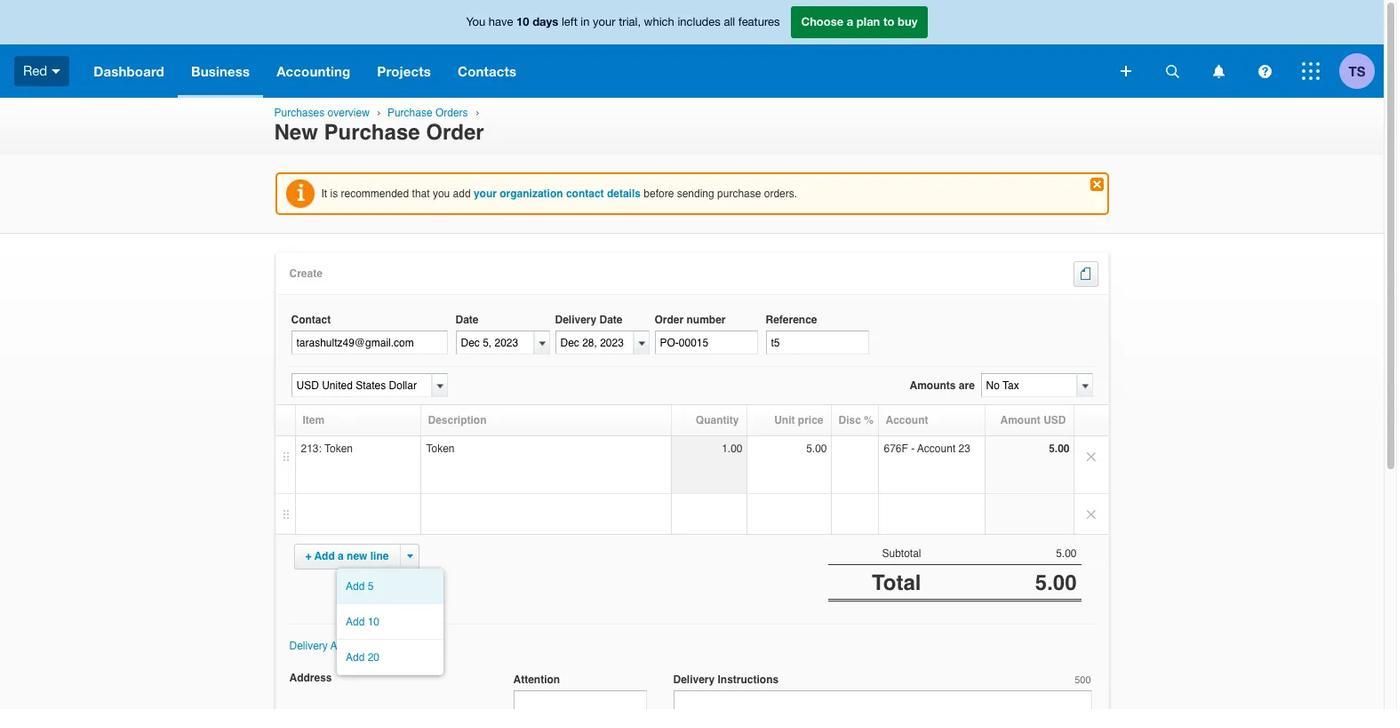 Task type: locate. For each thing, give the bounding box(es) containing it.
your right in
[[593, 15, 616, 29]]

Select a currency text field
[[291, 374, 432, 398]]

your
[[593, 15, 616, 29], [474, 188, 497, 200]]

buy
[[898, 14, 918, 29]]

address down delivery address
[[289, 672, 332, 685]]

business
[[191, 63, 250, 79]]

you
[[433, 188, 450, 200]]

0 vertical spatial delivery
[[555, 314, 597, 327]]

token down description
[[426, 443, 455, 456]]

delivery up delivery date text box
[[555, 314, 597, 327]]

orders.
[[764, 188, 798, 200]]

1 vertical spatial delivery
[[289, 640, 328, 653]]

Date text field
[[456, 331, 534, 355]]

a
[[847, 14, 854, 29], [338, 551, 344, 563]]

add 20 link
[[337, 640, 444, 676]]

delivery for delivery date
[[555, 314, 597, 327]]

order
[[426, 120, 484, 145], [655, 314, 684, 327]]

0 horizontal spatial your
[[474, 188, 497, 200]]

1 token from the left
[[325, 443, 353, 456]]

token right 213:
[[325, 443, 353, 456]]

-
[[911, 443, 915, 456]]

orders
[[436, 107, 468, 119]]

0 horizontal spatial date
[[456, 314, 479, 327]]

0 vertical spatial your
[[593, 15, 616, 29]]

purchase
[[388, 107, 433, 119], [324, 120, 420, 145]]

1 vertical spatial a
[[338, 551, 344, 563]]

purchase down 'overview'
[[324, 120, 420, 145]]

add 10
[[346, 616, 380, 629]]

plan
[[857, 14, 880, 29]]

purchase up new purchase order at the left top of page
[[388, 107, 433, 119]]

left
[[562, 15, 578, 29]]

usd
[[1044, 415, 1066, 427]]

1 vertical spatial your
[[474, 188, 497, 200]]

add left 5
[[346, 581, 365, 593]]

unit price
[[774, 415, 824, 427]]

add for add 20
[[346, 652, 365, 664]]

address
[[331, 640, 369, 653], [289, 672, 332, 685]]

None text field
[[981, 374, 1077, 398]]

account up -
[[886, 415, 929, 427]]

add 20
[[346, 652, 380, 664]]

10 inside banner
[[517, 14, 529, 29]]

add for add 5
[[346, 581, 365, 593]]

description
[[428, 415, 487, 427]]

676f - account 23
[[884, 443, 971, 456]]

1 horizontal spatial date
[[600, 314, 623, 327]]

in
[[581, 15, 590, 29]]

1 vertical spatial order
[[655, 314, 684, 327]]

your organization contact details link
[[474, 188, 641, 200]]

account right -
[[918, 443, 956, 456]]

Delivery Date text field
[[555, 331, 633, 355]]

0 horizontal spatial 10
[[368, 616, 380, 629]]

1 vertical spatial address
[[289, 672, 332, 685]]

recommended
[[341, 188, 409, 200]]

date up date text field
[[456, 314, 479, 327]]

0 horizontal spatial a
[[338, 551, 344, 563]]

delivery left instructions
[[673, 674, 715, 687]]

add left the 20
[[346, 652, 365, 664]]

23
[[959, 443, 971, 456]]

Attention text field
[[513, 691, 647, 709]]

add right "+"
[[314, 551, 335, 563]]

1 horizontal spatial your
[[593, 15, 616, 29]]

add up delivery address button
[[346, 616, 365, 629]]

accounting button
[[263, 44, 364, 98]]

your inside you have 10 days left in your trial, which includes all features
[[593, 15, 616, 29]]

trial,
[[619, 15, 641, 29]]

2 horizontal spatial delivery
[[673, 674, 715, 687]]

order left number
[[655, 314, 684, 327]]

details
[[607, 188, 641, 200]]

1 vertical spatial 10
[[368, 616, 380, 629]]

subtotal
[[882, 548, 921, 560]]

1 horizontal spatial 10
[[517, 14, 529, 29]]

that
[[412, 188, 430, 200]]

choose
[[801, 14, 844, 29]]

a left new
[[338, 551, 344, 563]]

0 vertical spatial a
[[847, 14, 854, 29]]

svg image
[[1302, 62, 1320, 80], [1166, 64, 1179, 78], [1213, 64, 1225, 78], [1258, 64, 1272, 78], [1121, 66, 1132, 76], [52, 69, 61, 74]]

1 horizontal spatial a
[[847, 14, 854, 29]]

add 5
[[346, 581, 374, 593]]

order number
[[655, 314, 726, 327]]

overview
[[328, 107, 370, 119]]

address down add 10
[[331, 640, 369, 653]]

you
[[466, 15, 486, 29]]

0 horizontal spatial delivery
[[289, 640, 328, 653]]

your right add at the left top of page
[[474, 188, 497, 200]]

1 horizontal spatial order
[[655, 314, 684, 327]]

unit
[[774, 415, 795, 427]]

delivery address button
[[289, 640, 380, 653]]

delivery
[[555, 314, 597, 327], [289, 640, 328, 653], [673, 674, 715, 687]]

10
[[517, 14, 529, 29], [368, 616, 380, 629]]

amount
[[1001, 415, 1041, 427]]

1 horizontal spatial delivery
[[555, 314, 597, 327]]

order down orders
[[426, 120, 484, 145]]

5.00
[[806, 443, 827, 456], [1049, 443, 1070, 456], [1056, 548, 1077, 560], [1036, 571, 1077, 596]]

0 vertical spatial order
[[426, 120, 484, 145]]

el image
[[1093, 268, 1096, 280]]

banner
[[0, 0, 1384, 98]]

date up delivery date text box
[[600, 314, 623, 327]]

a left the plan
[[847, 14, 854, 29]]

contacts
[[458, 63, 517, 79]]

it
[[321, 188, 327, 200]]

you have 10 days left in your trial, which includes all features
[[466, 14, 780, 29]]

amounts are
[[910, 380, 975, 392]]

your for that
[[474, 188, 497, 200]]

date
[[456, 314, 479, 327], [600, 314, 623, 327]]

+ add a new line
[[305, 551, 389, 563]]

10 right 'have' at the top
[[517, 14, 529, 29]]

red button
[[0, 44, 80, 98]]

new purchase order
[[274, 120, 484, 145]]

quantity
[[696, 415, 739, 427]]

add
[[453, 188, 471, 200]]

10 up the 20
[[368, 616, 380, 629]]

add
[[314, 551, 335, 563], [346, 581, 365, 593], [346, 616, 365, 629], [346, 652, 365, 664]]

0 horizontal spatial token
[[325, 443, 353, 456]]

2 vertical spatial delivery
[[673, 674, 715, 687]]

account
[[886, 415, 929, 427], [918, 443, 956, 456]]

1 horizontal spatial token
[[426, 443, 455, 456]]

reference
[[766, 314, 817, 327]]

item
[[303, 415, 325, 427]]

delivery left add 20
[[289, 640, 328, 653]]

delivery instructions
[[673, 674, 779, 687]]

1.00
[[722, 443, 743, 456]]

svg image inside red popup button
[[52, 69, 61, 74]]

0 vertical spatial 10
[[517, 14, 529, 29]]

disc
[[839, 415, 861, 427]]



Task type: describe. For each thing, give the bounding box(es) containing it.
+
[[305, 551, 312, 563]]

add 5 link
[[337, 569, 444, 605]]

it is recommended that you add your organization contact details before sending purchase orders.
[[321, 188, 798, 200]]

number
[[687, 314, 726, 327]]

features
[[739, 15, 780, 29]]

red
[[23, 63, 47, 78]]

banner containing ts
[[0, 0, 1384, 98]]

purchases overview link
[[274, 107, 370, 119]]

purchases overview
[[274, 107, 370, 119]]

attention
[[513, 674, 560, 687]]

sending
[[677, 188, 715, 200]]

accounting
[[277, 63, 351, 79]]

0 vertical spatial account
[[886, 415, 929, 427]]

all
[[724, 15, 735, 29]]

to
[[884, 14, 895, 29]]

ts button
[[1340, 44, 1384, 98]]

add 10 link
[[337, 605, 444, 640]]

10 inside add 10 link
[[368, 616, 380, 629]]

purchases
[[274, 107, 325, 119]]

500
[[1075, 675, 1091, 687]]

676f
[[884, 443, 908, 456]]

includes
[[678, 15, 721, 29]]

new
[[274, 120, 318, 145]]

are
[[959, 380, 975, 392]]

add for add 10
[[346, 616, 365, 629]]

0 vertical spatial address
[[331, 640, 369, 653]]

create
[[289, 268, 323, 280]]

1 date from the left
[[456, 314, 479, 327]]

delivery address
[[289, 640, 369, 653]]

total
[[872, 571, 921, 596]]

which
[[644, 15, 675, 29]]

purchase orders
[[388, 107, 468, 119]]

amount usd
[[1001, 415, 1066, 427]]

instructions
[[718, 674, 779, 687]]

Order number text field
[[655, 331, 758, 355]]

disc %
[[839, 415, 874, 427]]

213: token
[[301, 443, 353, 456]]

0 horizontal spatial order
[[426, 120, 484, 145]]

contacts button
[[445, 44, 530, 98]]

price
[[798, 415, 824, 427]]

projects
[[377, 63, 431, 79]]

projects button
[[364, 44, 445, 98]]

Delivery Instructions text field
[[673, 691, 1092, 709]]

Contact text field
[[291, 331, 448, 355]]

business button
[[178, 44, 263, 98]]

purchase
[[717, 188, 761, 200]]

new
[[347, 551, 368, 563]]

delivery for delivery instructions
[[673, 674, 715, 687]]

213:
[[301, 443, 322, 456]]

delivery date
[[555, 314, 623, 327]]

is
[[330, 188, 338, 200]]

5
[[368, 581, 374, 593]]

%
[[864, 415, 874, 427]]

2 date from the left
[[600, 314, 623, 327]]

2 token from the left
[[426, 443, 455, 456]]

have
[[489, 15, 513, 29]]

1 vertical spatial purchase
[[324, 120, 420, 145]]

+ add a new line button
[[305, 551, 389, 563]]

delivery for delivery address
[[289, 640, 328, 653]]

dashboard link
[[80, 44, 178, 98]]

before
[[644, 188, 674, 200]]

choose a plan to buy
[[801, 14, 918, 29]]

0 vertical spatial purchase
[[388, 107, 433, 119]]

ts
[[1349, 63, 1366, 79]]

amounts
[[910, 380, 956, 392]]

dashboard
[[94, 63, 164, 79]]

your for days
[[593, 15, 616, 29]]

1 vertical spatial account
[[918, 443, 956, 456]]

line
[[370, 551, 389, 563]]

20
[[368, 652, 380, 664]]

purchase orders link
[[388, 107, 468, 119]]

contact
[[566, 188, 604, 200]]

days
[[533, 14, 559, 29]]

Reference text field
[[766, 331, 869, 355]]

organization
[[500, 188, 563, 200]]

contact
[[291, 314, 331, 327]]



Task type: vqa. For each thing, say whether or not it's contained in the screenshot.
svg icon within soda company 'popup button'
no



